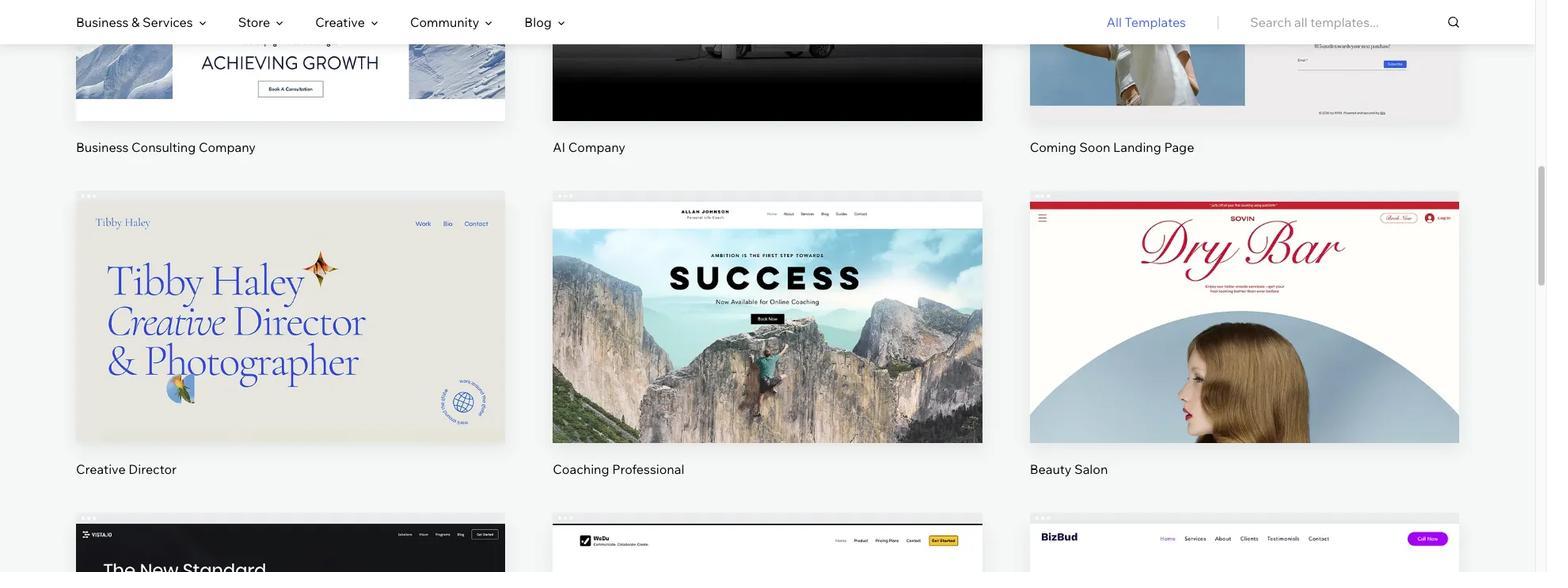 Task type: describe. For each thing, give the bounding box(es) containing it.
coming
[[1030, 140, 1077, 155]]

business consulting company
[[76, 139, 256, 155]]

view button for coaching professional
[[730, 334, 806, 372]]

creative director
[[76, 462, 177, 478]]

edit button for professional
[[730, 280, 806, 318]]

professional
[[612, 462, 685, 478]]

creative for creative
[[315, 14, 365, 30]]

categories. use the left and right arrow keys to navigate the menu element
[[0, 0, 1536, 44]]

coming soon landing page
[[1030, 140, 1195, 155]]

edit button for director
[[253, 280, 328, 318]]

community
[[410, 14, 479, 30]]

2 all website templates - tech company image from the left
[[553, 524, 983, 573]]

business & services
[[76, 14, 193, 30]]

ai
[[553, 139, 566, 155]]

coaching professional group
[[553, 191, 983, 479]]

&
[[132, 14, 140, 30]]

edit for beauty salon
[[1233, 291, 1257, 307]]

view button for creative director
[[253, 334, 328, 372]]

ai company group
[[553, 0, 983, 156]]

salon
[[1075, 462, 1108, 478]]

business consulting company group
[[76, 0, 506, 156]]

landing
[[1114, 140, 1162, 155]]

coaching
[[553, 462, 610, 478]]

company inside "business consulting company" 'group'
[[199, 139, 256, 155]]

company inside ai company group
[[569, 139, 626, 155]]

business for business & services
[[76, 14, 129, 30]]

page
[[1165, 140, 1195, 155]]

view for beauty salon
[[1230, 345, 1260, 361]]

templates
[[1125, 14, 1187, 30]]

all website templates - creative director image
[[76, 202, 506, 444]]

all website templates - coaching professional image
[[553, 202, 983, 444]]

0 horizontal spatial all website templates - business consulting company image
[[76, 0, 506, 121]]



Task type: locate. For each thing, give the bounding box(es) containing it.
0 horizontal spatial edit
[[279, 291, 303, 307]]

edit button inside creative director group
[[253, 280, 328, 318]]

1 all website templates - tech company image from the left
[[76, 524, 506, 573]]

view
[[276, 345, 305, 361], [753, 345, 783, 361], [1230, 345, 1260, 361]]

all website templates - business consulting company image
[[76, 0, 506, 121], [1030, 524, 1460, 573]]

view inside creative director group
[[276, 345, 305, 361]]

all website templates - ai company image
[[553, 0, 983, 121]]

edit inside 'coaching professional' group
[[756, 291, 780, 307]]

1 business from the top
[[76, 14, 129, 30]]

1 edit button from the left
[[253, 280, 328, 318]]

Search search field
[[1251, 0, 1460, 44]]

1 horizontal spatial company
[[569, 139, 626, 155]]

0 horizontal spatial edit button
[[253, 280, 328, 318]]

business
[[76, 14, 129, 30], [76, 139, 129, 155]]

beauty salon group
[[1030, 191, 1460, 479]]

view button inside creative director group
[[253, 334, 328, 372]]

director
[[128, 462, 177, 478]]

creative
[[315, 14, 365, 30], [76, 462, 126, 478]]

2 business from the top
[[76, 139, 129, 155]]

edit inside the 'beauty salon' "group"
[[1233, 291, 1257, 307]]

3 view from the left
[[1230, 345, 1260, 361]]

1 company from the left
[[199, 139, 256, 155]]

edit button for salon
[[1207, 280, 1283, 318]]

coming soon landing page group
[[1030, 0, 1460, 156]]

consulting
[[132, 139, 196, 155]]

company right "consulting"
[[199, 139, 256, 155]]

services
[[143, 14, 193, 30]]

0 horizontal spatial company
[[199, 139, 256, 155]]

view button
[[253, 334, 328, 372], [730, 334, 806, 372], [1207, 334, 1283, 372]]

2 view from the left
[[753, 345, 783, 361]]

edit button inside 'coaching professional' group
[[730, 280, 806, 318]]

business left &
[[76, 14, 129, 30]]

view button inside 'coaching professional' group
[[730, 334, 806, 372]]

edit inside creative director group
[[279, 291, 303, 307]]

all templates
[[1107, 14, 1187, 30]]

edit for creative director
[[279, 291, 303, 307]]

2 company from the left
[[569, 139, 626, 155]]

0 horizontal spatial view button
[[253, 334, 328, 372]]

1 horizontal spatial edit
[[756, 291, 780, 307]]

3 edit button from the left
[[1207, 280, 1283, 318]]

edit
[[279, 291, 303, 307], [756, 291, 780, 307], [1233, 291, 1257, 307]]

2 view button from the left
[[730, 334, 806, 372]]

creative inside group
[[76, 462, 126, 478]]

2 horizontal spatial edit button
[[1207, 280, 1283, 318]]

coaching professional
[[553, 462, 685, 478]]

ai company
[[553, 139, 626, 155]]

store
[[238, 14, 270, 30]]

2 edit from the left
[[756, 291, 780, 307]]

view inside the 'beauty salon' "group"
[[1230, 345, 1260, 361]]

view button for beauty salon
[[1207, 334, 1283, 372]]

company
[[199, 139, 256, 155], [569, 139, 626, 155]]

creative inside categories by subject element
[[315, 14, 365, 30]]

0 vertical spatial all website templates - business consulting company image
[[76, 0, 506, 121]]

1 vertical spatial creative
[[76, 462, 126, 478]]

2 horizontal spatial edit
[[1233, 291, 1257, 307]]

None search field
[[1251, 0, 1460, 44]]

business inside categories by subject element
[[76, 14, 129, 30]]

1 horizontal spatial creative
[[315, 14, 365, 30]]

categories by subject element
[[76, 1, 565, 44]]

edit button
[[253, 280, 328, 318], [730, 280, 806, 318], [1207, 280, 1283, 318]]

creative for creative director
[[76, 462, 126, 478]]

all website templates - beauty salon image
[[1030, 202, 1460, 444]]

2 horizontal spatial view
[[1230, 345, 1260, 361]]

blog
[[525, 14, 552, 30]]

1 horizontal spatial view button
[[730, 334, 806, 372]]

all website templates - coming soon landing page image
[[1030, 0, 1460, 121]]

1 horizontal spatial edit button
[[730, 280, 806, 318]]

0 horizontal spatial creative
[[76, 462, 126, 478]]

soon
[[1080, 140, 1111, 155]]

business for business consulting company
[[76, 139, 129, 155]]

all website templates - tech company image
[[76, 524, 506, 573], [553, 524, 983, 573]]

3 edit from the left
[[1233, 291, 1257, 307]]

1 vertical spatial all website templates - business consulting company image
[[1030, 524, 1460, 573]]

0 horizontal spatial view
[[276, 345, 305, 361]]

view button inside the 'beauty salon' "group"
[[1207, 334, 1283, 372]]

1 view from the left
[[276, 345, 305, 361]]

1 horizontal spatial view
[[753, 345, 783, 361]]

view for creative director
[[276, 345, 305, 361]]

1 view button from the left
[[253, 334, 328, 372]]

0 vertical spatial creative
[[315, 14, 365, 30]]

creative director group
[[76, 191, 506, 479]]

beauty
[[1030, 462, 1072, 478]]

business left "consulting"
[[76, 139, 129, 155]]

0 horizontal spatial all website templates - tech company image
[[76, 524, 506, 573]]

1 horizontal spatial all website templates - tech company image
[[553, 524, 983, 573]]

2 edit button from the left
[[730, 280, 806, 318]]

all templates link
[[1107, 1, 1187, 44]]

view for coaching professional
[[753, 345, 783, 361]]

3 view button from the left
[[1207, 334, 1283, 372]]

1 horizontal spatial all website templates - business consulting company image
[[1030, 524, 1460, 573]]

2 horizontal spatial view button
[[1207, 334, 1283, 372]]

1 edit from the left
[[279, 291, 303, 307]]

1 vertical spatial business
[[76, 139, 129, 155]]

edit button inside the 'beauty salon' "group"
[[1207, 280, 1283, 318]]

0 vertical spatial business
[[76, 14, 129, 30]]

company right ai
[[569, 139, 626, 155]]

all
[[1107, 14, 1122, 30]]

edit for coaching professional
[[756, 291, 780, 307]]

beauty salon
[[1030, 462, 1108, 478]]

view inside 'coaching professional' group
[[753, 345, 783, 361]]

business inside "business consulting company" 'group'
[[76, 139, 129, 155]]



Task type: vqa. For each thing, say whether or not it's contained in the screenshot.
right for
no



